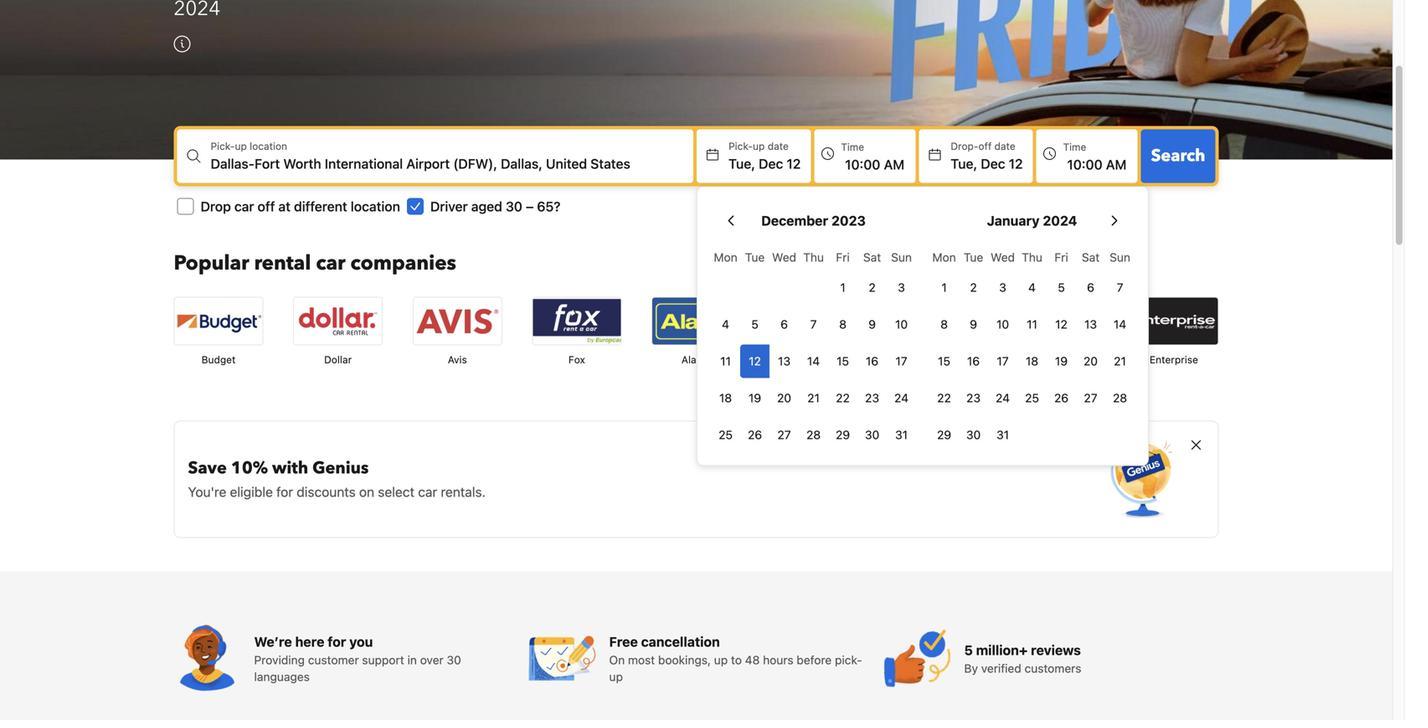 Task type: locate. For each thing, give the bounding box(es) containing it.
25 right 24 checkbox
[[1025, 391, 1039, 405]]

16 left 17 option
[[866, 354, 879, 368]]

15 inside option
[[837, 354, 849, 368]]

2 pick- from the left
[[729, 140, 753, 152]]

0 horizontal spatial 8
[[839, 317, 847, 331]]

18 inside checkbox
[[1026, 354, 1039, 368]]

1 horizontal spatial grid
[[930, 241, 1135, 452]]

date inside drop-off date tue, dec 12
[[995, 140, 1016, 152]]

7 inside option
[[810, 317, 817, 331]]

20 inside 20 option
[[1084, 354, 1098, 368]]

16 January 2024 checkbox
[[959, 344, 988, 378]]

14 right 13 january 2024 checkbox
[[1114, 317, 1127, 331]]

1 horizontal spatial 1
[[942, 280, 947, 294]]

0 horizontal spatial mon
[[714, 250, 738, 264]]

6
[[1087, 280, 1095, 294], [781, 317, 788, 331]]

5 right "4 december 2023" option
[[752, 317, 759, 331]]

2 22 from the left
[[937, 391, 951, 405]]

16 for 16 december 2023 'option'
[[866, 354, 879, 368]]

21
[[1114, 354, 1126, 368], [808, 391, 820, 405]]

sat up 2 december 2023 checkbox
[[863, 250, 881, 264]]

car right the drop
[[234, 198, 254, 214]]

10 December 2023 checkbox
[[887, 308, 916, 341]]

dec up january
[[981, 156, 1006, 172]]

8 inside option
[[839, 317, 847, 331]]

1 horizontal spatial dec
[[981, 156, 1006, 172]]

1 10 from the left
[[895, 317, 908, 331]]

0 horizontal spatial 20
[[777, 391, 792, 405]]

0 horizontal spatial 1
[[840, 280, 846, 294]]

0 horizontal spatial dec
[[759, 156, 783, 172]]

1 sat from the left
[[863, 250, 881, 264]]

tue,
[[729, 156, 756, 172], [951, 156, 978, 172]]

0 vertical spatial 5
[[1058, 280, 1065, 294]]

avis logo image
[[414, 298, 501, 344]]

1 horizontal spatial 10
[[997, 317, 1009, 331]]

dec inside drop-off date tue, dec 12
[[981, 156, 1006, 172]]

5
[[1058, 280, 1065, 294], [752, 317, 759, 331], [964, 642, 973, 658]]

1 horizontal spatial car
[[316, 249, 346, 277]]

popular rental car companies
[[174, 249, 456, 277]]

drop car off at different location
[[201, 198, 400, 214]]

1 December 2023 checkbox
[[828, 271, 858, 304]]

2 grid from the left
[[930, 241, 1135, 452]]

sixt logo image
[[891, 298, 979, 344]]

28 left 29 'checkbox'
[[807, 428, 821, 442]]

1 vertical spatial 14
[[807, 354, 820, 368]]

customer
[[308, 653, 359, 667]]

1 horizontal spatial tue,
[[951, 156, 978, 172]]

21 inside checkbox
[[1114, 354, 1126, 368]]

5 December 2023 checkbox
[[740, 308, 770, 341]]

0 horizontal spatial 5
[[752, 317, 759, 331]]

11 inside option
[[720, 354, 731, 368]]

off up january
[[979, 140, 992, 152]]

car inside save 10% with genius you're eligible for discounts on select car rentals.
[[418, 484, 437, 500]]

29 January 2024 checkbox
[[930, 418, 959, 452]]

31 inside option
[[997, 428, 1009, 442]]

13 for 13 december 2023 'option'
[[778, 354, 791, 368]]

date right drop-
[[995, 140, 1016, 152]]

9 right 8 january 2024 checkbox
[[970, 317, 977, 331]]

thu
[[803, 250, 824, 264], [1022, 250, 1043, 264]]

Pick-up location field
[[211, 154, 694, 174]]

1 horizontal spatial 19
[[1055, 354, 1068, 368]]

mon for december
[[714, 250, 738, 264]]

0 vertical spatial off
[[979, 140, 992, 152]]

12 inside checkbox
[[1056, 317, 1068, 331]]

27
[[1084, 391, 1098, 405], [778, 428, 791, 442]]

0 horizontal spatial 14
[[807, 354, 820, 368]]

date for pick-up date tue, dec 12
[[768, 140, 789, 152]]

on
[[609, 653, 625, 667]]

7 right the 6 december 2023 option
[[810, 317, 817, 331]]

3 right the 2 option
[[999, 280, 1007, 294]]

0 vertical spatial 20
[[1084, 354, 1098, 368]]

23 inside checkbox
[[865, 391, 879, 405]]

thu down december 2023
[[803, 250, 824, 264]]

1 fri from the left
[[836, 250, 850, 264]]

19 inside 19 checkbox
[[749, 391, 761, 405]]

17 inside option
[[997, 354, 1009, 368]]

1 horizontal spatial 7
[[1117, 280, 1124, 294]]

0 horizontal spatial 10
[[895, 317, 908, 331]]

0 vertical spatial 18
[[1026, 354, 1039, 368]]

2 sat from the left
[[1082, 250, 1100, 264]]

car
[[234, 198, 254, 214], [316, 249, 346, 277], [418, 484, 437, 500]]

5 right 4 option
[[1058, 280, 1065, 294]]

22 left 23 option
[[937, 391, 951, 405]]

0 horizontal spatial 26
[[748, 428, 762, 442]]

location right different
[[351, 198, 400, 214]]

3
[[898, 280, 905, 294], [999, 280, 1007, 294]]

1 horizontal spatial 3
[[999, 280, 1007, 294]]

14 inside checkbox
[[807, 354, 820, 368]]

1 horizontal spatial sun
[[1110, 250, 1131, 264]]

65?
[[537, 198, 561, 214]]

aged
[[471, 198, 502, 214]]

for down with
[[276, 484, 293, 500]]

8 for 8 option
[[839, 317, 847, 331]]

9 January 2024 checkbox
[[959, 308, 988, 341]]

1 horizontal spatial 31
[[997, 428, 1009, 442]]

2 for december 2023
[[869, 280, 876, 294]]

save 10% with genius you're eligible for discounts on select car rentals.
[[188, 457, 486, 500]]

for inside save 10% with genius you're eligible for discounts on select car rentals.
[[276, 484, 293, 500]]

bookings,
[[658, 653, 711, 667]]

6 inside checkbox
[[1087, 280, 1095, 294]]

19
[[1055, 354, 1068, 368], [749, 391, 761, 405]]

fri up 1 checkbox
[[836, 250, 850, 264]]

20 inside the 20 checkbox
[[777, 391, 792, 405]]

0 vertical spatial 4
[[1029, 280, 1036, 294]]

0 vertical spatial 25
[[1025, 391, 1039, 405]]

9 right 8 option
[[869, 317, 876, 331]]

mon
[[714, 250, 738, 264], [933, 250, 956, 264]]

3 right 2 december 2023 checkbox
[[898, 280, 905, 294]]

0 vertical spatial 13
[[1085, 317, 1097, 331]]

19 left the 20 checkbox
[[749, 391, 761, 405]]

up inside pick-up date tue, dec 12
[[753, 140, 765, 152]]

2 8 from the left
[[941, 317, 948, 331]]

27 right 26 december 2023 option
[[778, 428, 791, 442]]

0 horizontal spatial 29
[[836, 428, 850, 442]]

2 tue from the left
[[964, 250, 984, 264]]

19 inside 19 option
[[1055, 354, 1068, 368]]

27 inside option
[[778, 428, 791, 442]]

26 left 27 december 2023 option
[[748, 428, 762, 442]]

13 right 12 december 2023 'option'
[[778, 354, 791, 368]]

select
[[378, 484, 415, 500]]

mon up "4 december 2023" option
[[714, 250, 738, 264]]

0 horizontal spatial for
[[276, 484, 293, 500]]

1 horizontal spatial 29
[[937, 428, 952, 442]]

23 right 22 checkbox
[[967, 391, 981, 405]]

sun up 7 'option'
[[1110, 250, 1131, 264]]

16 left the 17 option
[[967, 354, 980, 368]]

31
[[895, 428, 908, 442], [997, 428, 1009, 442]]

29 inside 'checkbox'
[[836, 428, 850, 442]]

date up december
[[768, 140, 789, 152]]

28 right 27 january 2024 checkbox
[[1113, 391, 1127, 405]]

wed up "3" 'option'
[[991, 250, 1015, 264]]

2 mon tue wed thu from the left
[[933, 250, 1043, 264]]

grid
[[711, 241, 916, 452], [930, 241, 1135, 452]]

2 15 from the left
[[938, 354, 951, 368]]

31 for "31" option
[[997, 428, 1009, 442]]

location up at
[[250, 140, 287, 152]]

on
[[359, 484, 374, 500]]

1 vertical spatial 18
[[719, 391, 732, 405]]

2 thu from the left
[[1022, 250, 1043, 264]]

7 inside 'option'
[[1117, 280, 1124, 294]]

1 29 from the left
[[836, 428, 850, 442]]

tue down december
[[745, 250, 765, 264]]

0 horizontal spatial 9
[[869, 317, 876, 331]]

18 left the hertz
[[1026, 354, 1039, 368]]

thrifty logo image
[[772, 298, 860, 344]]

0 vertical spatial for
[[276, 484, 293, 500]]

2 10 from the left
[[997, 317, 1009, 331]]

1 horizontal spatial 27
[[1084, 391, 1098, 405]]

rental
[[254, 249, 311, 277]]

9 inside option
[[869, 317, 876, 331]]

0 horizontal spatial tue,
[[729, 156, 756, 172]]

6 inside option
[[781, 317, 788, 331]]

0 horizontal spatial 16
[[866, 354, 879, 368]]

1 horizontal spatial 25
[[1025, 391, 1039, 405]]

12 cell
[[740, 341, 770, 378]]

2 wed from the left
[[991, 250, 1015, 264]]

1 horizontal spatial 16
[[967, 354, 980, 368]]

1 3 from the left
[[898, 280, 905, 294]]

24 December 2023 checkbox
[[887, 381, 916, 415]]

28 inside checkbox
[[1113, 391, 1127, 405]]

2 23 from the left
[[967, 391, 981, 405]]

16 December 2023 checkbox
[[858, 344, 887, 378]]

0 horizontal spatial sun
[[891, 250, 912, 264]]

14 December 2023 checkbox
[[799, 344, 828, 378]]

0 vertical spatial 28
[[1113, 391, 1127, 405]]

10 left 11 'checkbox'
[[997, 317, 1009, 331]]

11
[[1027, 317, 1038, 331], [720, 354, 731, 368]]

fri for 2023
[[836, 250, 850, 264]]

sat for 2024
[[1082, 250, 1100, 264]]

1 horizontal spatial 20
[[1084, 354, 1098, 368]]

off inside drop-off date tue, dec 12
[[979, 140, 992, 152]]

30 right over
[[447, 653, 461, 667]]

1 horizontal spatial 2
[[970, 280, 977, 294]]

9 inside checkbox
[[970, 317, 977, 331]]

most
[[628, 653, 655, 667]]

27 for 27 december 2023 option
[[778, 428, 791, 442]]

3 January 2024 checkbox
[[988, 271, 1018, 304]]

tue, inside pick-up date tue, dec 12
[[729, 156, 756, 172]]

27 inside checkbox
[[1084, 391, 1098, 405]]

0 vertical spatial 11
[[1027, 317, 1038, 331]]

3 for january 2024
[[999, 280, 1007, 294]]

11 for 11 december 2023 option
[[720, 354, 731, 368]]

17 right 16 january 2024 checkbox
[[997, 354, 1009, 368]]

sun
[[891, 250, 912, 264], [1110, 250, 1131, 264]]

1 horizontal spatial 21
[[1114, 354, 1126, 368]]

2 inside option
[[970, 280, 977, 294]]

by
[[964, 662, 978, 675]]

26 inside checkbox
[[1055, 391, 1069, 405]]

1 8 from the left
[[839, 317, 847, 331]]

14 inside option
[[1114, 317, 1127, 331]]

1 horizontal spatial mon
[[933, 250, 956, 264]]

1 tue from the left
[[745, 250, 765, 264]]

6 left 7 'option'
[[1087, 280, 1095, 294]]

31 inside checkbox
[[895, 428, 908, 442]]

26 right the 25 january 2024 option
[[1055, 391, 1069, 405]]

11 January 2024 checkbox
[[1018, 308, 1047, 341]]

dollar
[[324, 354, 352, 365]]

15 inside checkbox
[[938, 354, 951, 368]]

22 right 21 checkbox
[[836, 391, 850, 405]]

free
[[609, 634, 638, 650]]

in
[[408, 653, 417, 667]]

30 left "31" option
[[966, 428, 981, 442]]

6 left 7 december 2023 option
[[781, 317, 788, 331]]

eligible
[[230, 484, 273, 500]]

21 for 21 checkbox
[[808, 391, 820, 405]]

budget
[[202, 354, 236, 365]]

1 vertical spatial 26
[[748, 428, 762, 442]]

1 tue, from the left
[[729, 156, 756, 172]]

wed down december
[[772, 250, 797, 264]]

2 sun from the left
[[1110, 250, 1131, 264]]

13 January 2024 checkbox
[[1076, 308, 1106, 341]]

fri up 5 january 2024 checkbox
[[1055, 250, 1069, 264]]

1 vertical spatial 13
[[778, 354, 791, 368]]

1 1 from the left
[[840, 280, 846, 294]]

5 inside checkbox
[[1058, 280, 1065, 294]]

1 mon tue wed thu from the left
[[714, 250, 824, 264]]

11 for 11 'checkbox'
[[1027, 317, 1038, 331]]

1 for january
[[942, 280, 947, 294]]

1 9 from the left
[[869, 317, 876, 331]]

0 horizontal spatial grid
[[711, 241, 916, 452]]

20 January 2024 checkbox
[[1076, 344, 1106, 378]]

21 right the 20 checkbox
[[808, 391, 820, 405]]

5 inside 5 million+ reviews by verified customers
[[964, 642, 973, 658]]

2023
[[832, 213, 866, 228]]

21 for "21 january 2024" checkbox
[[1114, 354, 1126, 368]]

26 December 2023 checkbox
[[740, 418, 770, 452]]

4
[[1029, 280, 1036, 294], [722, 317, 730, 331]]

21 inside checkbox
[[808, 391, 820, 405]]

1 vertical spatial 27
[[778, 428, 791, 442]]

2 2 from the left
[[970, 280, 977, 294]]

location
[[250, 140, 287, 152], [351, 198, 400, 214]]

10 inside 10 january 2024 "option"
[[997, 317, 1009, 331]]

16 inside 'option'
[[866, 354, 879, 368]]

1 left the 2 option
[[942, 280, 947, 294]]

2 mon from the left
[[933, 250, 956, 264]]

12 up january
[[1009, 156, 1023, 172]]

15 December 2023 checkbox
[[828, 344, 858, 378]]

19 left 20 option
[[1055, 354, 1068, 368]]

languages
[[254, 670, 310, 684]]

1 2 from the left
[[869, 280, 876, 294]]

free cancellation on most bookings, up to 48 hours before pick- up
[[609, 634, 862, 684]]

13 for 13 january 2024 checkbox
[[1085, 317, 1097, 331]]

1 horizontal spatial thu
[[1022, 250, 1043, 264]]

december
[[761, 213, 828, 228]]

12 right 11 'checkbox'
[[1056, 317, 1068, 331]]

29
[[836, 428, 850, 442], [937, 428, 952, 442]]

25
[[1025, 391, 1039, 405], [719, 428, 733, 442]]

26
[[1055, 391, 1069, 405], [748, 428, 762, 442]]

11 left 12 december 2023 'option'
[[720, 354, 731, 368]]

dec up december
[[759, 156, 783, 172]]

1 horizontal spatial 23
[[967, 391, 981, 405]]

0 vertical spatial 26
[[1055, 391, 1069, 405]]

sun up 3 december 2023 checkbox
[[891, 250, 912, 264]]

8
[[839, 317, 847, 331], [941, 317, 948, 331]]

4 left 5 option
[[722, 317, 730, 331]]

18 left 19 checkbox
[[719, 391, 732, 405]]

0 vertical spatial 7
[[1117, 280, 1124, 294]]

fri
[[836, 250, 850, 264], [1055, 250, 1069, 264]]

12 up december
[[787, 156, 801, 172]]

0 vertical spatial 27
[[1084, 391, 1098, 405]]

2 right 1 january 2024 checkbox
[[970, 280, 977, 294]]

30
[[506, 198, 523, 214], [865, 428, 880, 442], [966, 428, 981, 442], [447, 653, 461, 667]]

we're here for you image
[[174, 625, 241, 692]]

31 right 30 checkbox
[[997, 428, 1009, 442]]

2 horizontal spatial 5
[[1058, 280, 1065, 294]]

1 grid from the left
[[711, 241, 916, 452]]

4 right "3" 'option'
[[1029, 280, 1036, 294]]

30 right 29 'checkbox'
[[865, 428, 880, 442]]

wed
[[772, 250, 797, 264], [991, 250, 1015, 264]]

14
[[1114, 317, 1127, 331], [807, 354, 820, 368]]

1 horizontal spatial 4
[[1029, 280, 1036, 294]]

for inside we're here for you providing customer support in over 30 languages
[[328, 634, 346, 650]]

25 inside option
[[719, 428, 733, 442]]

0 horizontal spatial 21
[[808, 391, 820, 405]]

29 inside checkbox
[[937, 428, 952, 442]]

0 horizontal spatial 23
[[865, 391, 879, 405]]

0 horizontal spatial date
[[768, 140, 789, 152]]

1 horizontal spatial sat
[[1082, 250, 1100, 264]]

2 inside checkbox
[[869, 280, 876, 294]]

15 January 2024 checkbox
[[930, 344, 959, 378]]

fri for 2024
[[1055, 250, 1069, 264]]

21 January 2024 checkbox
[[1106, 344, 1135, 378]]

18 inside option
[[719, 391, 732, 405]]

mon tue wed thu up the 2 option
[[933, 250, 1043, 264]]

1 mon from the left
[[714, 250, 738, 264]]

11 right 10 january 2024 "option"
[[1027, 317, 1038, 331]]

22 for 22 checkbox in the right of the page
[[836, 391, 850, 405]]

1 vertical spatial 6
[[781, 317, 788, 331]]

17 right 16 december 2023 'option'
[[896, 354, 908, 368]]

1
[[840, 280, 846, 294], [942, 280, 947, 294]]

1 15 from the left
[[837, 354, 849, 368]]

2 24 from the left
[[996, 391, 1010, 405]]

23 January 2024 checkbox
[[959, 381, 988, 415]]

13 inside 'option'
[[778, 354, 791, 368]]

22 December 2023 checkbox
[[828, 381, 858, 415]]

1 pick- from the left
[[211, 140, 235, 152]]

1 vertical spatial 25
[[719, 428, 733, 442]]

car right rental
[[316, 249, 346, 277]]

genius
[[312, 457, 369, 480]]

date inside pick-up date tue, dec 12
[[768, 140, 789, 152]]

8 inside checkbox
[[941, 317, 948, 331]]

1 left 2 december 2023 checkbox
[[840, 280, 846, 294]]

2 29 from the left
[[937, 428, 952, 442]]

26 inside option
[[748, 428, 762, 442]]

8 right 7 december 2023 option
[[839, 317, 847, 331]]

0 horizontal spatial 6
[[781, 317, 788, 331]]

2 3 from the left
[[999, 280, 1007, 294]]

12 right 11 december 2023 option
[[749, 354, 761, 368]]

18 for 18 checkbox
[[1026, 354, 1039, 368]]

1 wed from the left
[[772, 250, 797, 264]]

6 December 2023 checkbox
[[770, 308, 799, 341]]

dec inside pick-up date tue, dec 12
[[759, 156, 783, 172]]

pick-up location
[[211, 140, 287, 152]]

7 right 6 checkbox
[[1117, 280, 1124, 294]]

23 for 23 option
[[967, 391, 981, 405]]

1 horizontal spatial 11
[[1027, 317, 1038, 331]]

29 right 28 december 2023 option
[[836, 428, 850, 442]]

3 inside checkbox
[[898, 280, 905, 294]]

at
[[278, 198, 291, 214]]

see terms and conditions for more information image
[[174, 35, 191, 52]]

0 horizontal spatial wed
[[772, 250, 797, 264]]

3 inside 'option'
[[999, 280, 1007, 294]]

21 December 2023 checkbox
[[799, 381, 828, 415]]

1 sun from the left
[[891, 250, 912, 264]]

1 horizontal spatial 22
[[937, 391, 951, 405]]

1 dec from the left
[[759, 156, 783, 172]]

1 vertical spatial 7
[[810, 317, 817, 331]]

2 31 from the left
[[997, 428, 1009, 442]]

tue
[[745, 250, 765, 264], [964, 250, 984, 264]]

1 horizontal spatial fri
[[1055, 250, 1069, 264]]

1 24 from the left
[[895, 391, 909, 405]]

2 1 from the left
[[942, 280, 947, 294]]

0 horizontal spatial off
[[258, 198, 275, 214]]

0 horizontal spatial pick-
[[211, 140, 235, 152]]

1 horizontal spatial 24
[[996, 391, 1010, 405]]

avis
[[448, 354, 467, 365]]

1 22 from the left
[[836, 391, 850, 405]]

1 horizontal spatial mon tue wed thu
[[933, 250, 1043, 264]]

pick- inside pick-up date tue, dec 12
[[729, 140, 753, 152]]

1 vertical spatial 19
[[749, 391, 761, 405]]

9
[[869, 317, 876, 331], [970, 317, 977, 331]]

15 left 16 january 2024 checkbox
[[938, 354, 951, 368]]

25 left 26 december 2023 option
[[719, 428, 733, 442]]

28 January 2024 checkbox
[[1106, 381, 1135, 415]]

2 16 from the left
[[967, 354, 980, 368]]

23 inside option
[[967, 391, 981, 405]]

25 January 2024 checkbox
[[1018, 381, 1047, 415]]

1 16 from the left
[[866, 354, 879, 368]]

dec
[[759, 156, 783, 172], [981, 156, 1006, 172]]

0 horizontal spatial 15
[[837, 354, 849, 368]]

13
[[1085, 317, 1097, 331], [778, 354, 791, 368]]

24 for 24 checkbox
[[996, 391, 1010, 405]]

1 vertical spatial 11
[[720, 354, 731, 368]]

pick-
[[211, 140, 235, 152], [729, 140, 753, 152]]

0 horizontal spatial location
[[250, 140, 287, 152]]

2 January 2024 checkbox
[[959, 271, 988, 304]]

5 up by in the bottom of the page
[[964, 642, 973, 658]]

2 tue, from the left
[[951, 156, 978, 172]]

10 right 9 option
[[895, 317, 908, 331]]

24 right 23 option
[[996, 391, 1010, 405]]

16
[[866, 354, 879, 368], [967, 354, 980, 368]]

16 inside checkbox
[[967, 354, 980, 368]]

1 horizontal spatial 8
[[941, 317, 948, 331]]

28 inside option
[[807, 428, 821, 442]]

23
[[865, 391, 879, 405], [967, 391, 981, 405]]

2 vertical spatial 5
[[964, 642, 973, 658]]

1 horizontal spatial 6
[[1087, 280, 1095, 294]]

0 horizontal spatial mon tue wed thu
[[714, 250, 824, 264]]

car right select
[[418, 484, 437, 500]]

27 left "28 january 2024" checkbox
[[1084, 391, 1098, 405]]

tue up the 2 option
[[964, 250, 984, 264]]

5 inside option
[[752, 317, 759, 331]]

27 for 27 january 2024 checkbox
[[1084, 391, 1098, 405]]

15 for 15 december 2023 option
[[837, 354, 849, 368]]

20 right 19 checkbox
[[777, 391, 792, 405]]

customers
[[1025, 662, 1082, 675]]

thu up 4 option
[[1022, 250, 1043, 264]]

0 vertical spatial location
[[250, 140, 287, 152]]

2 right 1 checkbox
[[869, 280, 876, 294]]

0 horizontal spatial 25
[[719, 428, 733, 442]]

0 vertical spatial 14
[[1114, 317, 1127, 331]]

1 23 from the left
[[865, 391, 879, 405]]

2 dec from the left
[[981, 156, 1006, 172]]

drop-
[[951, 140, 979, 152]]

21 right 20 option
[[1114, 354, 1126, 368]]

0 horizontal spatial 28
[[807, 428, 821, 442]]

0 horizontal spatial 27
[[778, 428, 791, 442]]

–
[[526, 198, 534, 214]]

mon up 1 january 2024 checkbox
[[933, 250, 956, 264]]

29 left 30 checkbox
[[937, 428, 952, 442]]

30 inside 30 december 2023 option
[[865, 428, 880, 442]]

1 horizontal spatial off
[[979, 140, 992, 152]]

30 left –
[[506, 198, 523, 214]]

14 left 15 december 2023 option
[[807, 354, 820, 368]]

17 inside option
[[896, 354, 908, 368]]

tue, inside drop-off date tue, dec 12
[[951, 156, 978, 172]]

off
[[979, 140, 992, 152], [258, 198, 275, 214]]

rentals.
[[441, 484, 486, 500]]

0 horizontal spatial fri
[[836, 250, 850, 264]]

2
[[869, 280, 876, 294], [970, 280, 977, 294]]

pick- for pick-up date tue, dec 12
[[729, 140, 753, 152]]

31 December 2023 checkbox
[[887, 418, 916, 452]]

22 for 22 checkbox
[[937, 391, 951, 405]]

2 fri from the left
[[1055, 250, 1069, 264]]

mon tue wed thu down december
[[714, 250, 824, 264]]

17 December 2023 checkbox
[[887, 344, 916, 378]]

driver
[[430, 198, 468, 214]]

8 for 8 january 2024 checkbox
[[941, 317, 948, 331]]

2 9 from the left
[[970, 317, 977, 331]]

48
[[745, 653, 760, 667]]

13 inside checkbox
[[1085, 317, 1097, 331]]

28
[[1113, 391, 1127, 405], [807, 428, 821, 442]]

2 17 from the left
[[997, 354, 1009, 368]]

2 date from the left
[[995, 140, 1016, 152]]

1 thu from the left
[[803, 250, 824, 264]]

8 left 9 january 2024 checkbox
[[941, 317, 948, 331]]

15 right thrifty in the right of the page
[[837, 354, 849, 368]]

24 right "23 december 2023" checkbox
[[895, 391, 909, 405]]

tue, for pick-up date tue, dec 12
[[729, 156, 756, 172]]

1 horizontal spatial 18
[[1026, 354, 1039, 368]]

off left at
[[258, 198, 275, 214]]

23 for "23 december 2023" checkbox
[[865, 391, 879, 405]]

mon tue wed thu for january
[[933, 250, 1043, 264]]

7
[[1117, 280, 1124, 294], [810, 317, 817, 331]]

22
[[836, 391, 850, 405], [937, 391, 951, 405]]

20 left "21 january 2024" checkbox
[[1084, 354, 1098, 368]]

here
[[295, 634, 324, 650]]

30 December 2023 checkbox
[[858, 418, 887, 452]]

15 for 15 checkbox at the right
[[938, 354, 951, 368]]

sat up 6 checkbox
[[1082, 250, 1100, 264]]

december 2023
[[761, 213, 866, 228]]

for up 'customer'
[[328, 634, 346, 650]]

alamo logo image
[[652, 298, 740, 344]]

grid for january
[[930, 241, 1135, 452]]

17 for 17 option
[[896, 354, 908, 368]]

23 right 22 checkbox in the right of the page
[[865, 391, 879, 405]]

11 inside 'checkbox'
[[1027, 317, 1038, 331]]

0 horizontal spatial 2
[[869, 280, 876, 294]]

0 horizontal spatial 22
[[836, 391, 850, 405]]

1 horizontal spatial 5
[[964, 642, 973, 658]]

1 horizontal spatial for
[[328, 634, 346, 650]]

29 for 29 'checkbox'
[[836, 428, 850, 442]]

25 inside option
[[1025, 391, 1039, 405]]

1 horizontal spatial 26
[[1055, 391, 1069, 405]]

19 January 2024 checkbox
[[1047, 344, 1076, 378]]

18
[[1026, 354, 1039, 368], [719, 391, 732, 405]]

1 17 from the left
[[896, 354, 908, 368]]

31 right 30 december 2023 option
[[895, 428, 908, 442]]

0 horizontal spatial 4
[[722, 317, 730, 331]]

1 31 from the left
[[895, 428, 908, 442]]

1 horizontal spatial 15
[[938, 354, 951, 368]]

1 horizontal spatial 17
[[997, 354, 1009, 368]]

0 horizontal spatial 13
[[778, 354, 791, 368]]

10 inside "10 december 2023" option
[[895, 317, 908, 331]]

1 date from the left
[[768, 140, 789, 152]]

mon for january
[[933, 250, 956, 264]]

25 for 25 option
[[719, 428, 733, 442]]

13 right 12 january 2024 checkbox
[[1085, 317, 1097, 331]]



Task type: describe. For each thing, give the bounding box(es) containing it.
17 for the 17 option
[[997, 354, 1009, 368]]

5 million+ reviews image
[[884, 625, 951, 692]]

pick- for pick-up location
[[211, 140, 235, 152]]

mon tue wed thu for december
[[714, 250, 824, 264]]

thrifty
[[800, 354, 832, 365]]

drop
[[201, 198, 231, 214]]

26 January 2024 checkbox
[[1047, 381, 1076, 415]]

8 December 2023 checkbox
[[828, 308, 858, 341]]

28 December 2023 checkbox
[[799, 418, 828, 452]]

3 December 2023 checkbox
[[887, 271, 916, 304]]

20 December 2023 checkbox
[[770, 381, 799, 415]]

5 for 5 option
[[752, 317, 759, 331]]

18 January 2024 checkbox
[[1018, 344, 1047, 378]]

20 for 20 option
[[1084, 354, 1098, 368]]

1 vertical spatial off
[[258, 198, 275, 214]]

28 for 28 december 2023 option
[[807, 428, 821, 442]]

fox logo image
[[533, 298, 621, 344]]

tue for december
[[745, 250, 765, 264]]

hertz logo image
[[1011, 298, 1099, 344]]

tue, for drop-off date tue, dec 12
[[951, 156, 978, 172]]

22 January 2024 checkbox
[[930, 381, 959, 415]]

with
[[272, 457, 308, 480]]

different
[[294, 198, 347, 214]]

wed for january
[[991, 250, 1015, 264]]

cancellation
[[641, 634, 720, 650]]

you
[[349, 634, 373, 650]]

24 January 2024 checkbox
[[988, 381, 1018, 415]]

sun for 2024
[[1110, 250, 1131, 264]]

28 for "28 january 2024" checkbox
[[1113, 391, 1127, 405]]

12 inside pick-up date tue, dec 12
[[787, 156, 801, 172]]

7 for 7 'option'
[[1117, 280, 1124, 294]]

9 December 2023 checkbox
[[858, 308, 887, 341]]

we're
[[254, 634, 292, 650]]

12 January 2024 checkbox
[[1047, 308, 1076, 341]]

19 for 19 option
[[1055, 354, 1068, 368]]

enterprise logo image
[[1130, 298, 1218, 344]]

18 December 2023 checkbox
[[711, 381, 740, 415]]

drop-off date tue, dec 12
[[951, 140, 1023, 172]]

31 for 31 checkbox
[[895, 428, 908, 442]]

january 2024
[[987, 213, 1078, 228]]

29 for 29 checkbox
[[937, 428, 952, 442]]

5 million+ reviews by verified customers
[[964, 642, 1082, 675]]

save
[[188, 457, 227, 480]]

pick-up date tue, dec 12
[[729, 140, 801, 172]]

12 inside drop-off date tue, dec 12
[[1009, 156, 1023, 172]]

7 for 7 december 2023 option
[[810, 317, 817, 331]]

25 December 2023 checkbox
[[711, 418, 740, 452]]

6 for the 6 december 2023 option
[[781, 317, 788, 331]]

wed for december
[[772, 250, 797, 264]]

before
[[797, 653, 832, 667]]

sun for 2023
[[891, 250, 912, 264]]

fox
[[569, 354, 585, 365]]

16 for 16 january 2024 checkbox
[[967, 354, 980, 368]]

companies
[[351, 249, 456, 277]]

0 vertical spatial car
[[234, 198, 254, 214]]

14 January 2024 checkbox
[[1106, 308, 1135, 341]]

support
[[362, 653, 404, 667]]

enterprise
[[1150, 354, 1199, 365]]

29 December 2023 checkbox
[[828, 418, 858, 452]]

2024
[[1043, 213, 1078, 228]]

you're
[[188, 484, 226, 500]]

to
[[731, 653, 742, 667]]

10%
[[231, 457, 268, 480]]

3 for december 2023
[[898, 280, 905, 294]]

4 January 2024 checkbox
[[1018, 271, 1047, 304]]

20 for the 20 checkbox
[[777, 391, 792, 405]]

31 January 2024 checkbox
[[988, 418, 1018, 452]]

providing
[[254, 653, 305, 667]]

12 inside 'option'
[[749, 354, 761, 368]]

7 December 2023 checkbox
[[799, 308, 828, 341]]

14 for 14 checkbox
[[807, 354, 820, 368]]

27 January 2024 checkbox
[[1076, 381, 1106, 415]]

5 for 5 january 2024 checkbox
[[1058, 280, 1065, 294]]

see terms and conditions for more information image
[[174, 35, 191, 52]]

13 December 2023 checkbox
[[770, 344, 799, 378]]

popular
[[174, 249, 249, 277]]

10 January 2024 checkbox
[[988, 308, 1018, 341]]

dec for drop-off date tue, dec 12
[[981, 156, 1006, 172]]

1 vertical spatial location
[[351, 198, 400, 214]]

10 for 10 january 2024 "option"
[[997, 317, 1009, 331]]

17 January 2024 checkbox
[[988, 344, 1018, 378]]

search
[[1151, 144, 1206, 167]]

30 inside we're here for you providing customer support in over 30 languages
[[447, 653, 461, 667]]

date for drop-off date tue, dec 12
[[995, 140, 1016, 152]]

25 for the 25 january 2024 option
[[1025, 391, 1039, 405]]

hertz
[[1042, 354, 1068, 365]]

12 December 2023 checkbox
[[740, 344, 770, 378]]

thu for december
[[803, 250, 824, 264]]

18 for 18 december 2023 option
[[719, 391, 732, 405]]

pick-
[[835, 653, 862, 667]]

6 January 2024 checkbox
[[1076, 271, 1106, 304]]

sat for 2023
[[863, 250, 881, 264]]

10 for "10 december 2023" option
[[895, 317, 908, 331]]

we're here for you providing customer support in over 30 languages
[[254, 634, 461, 684]]

2 for january 2024
[[970, 280, 977, 294]]

1 for december
[[840, 280, 846, 294]]

24 for the 24 december 2023 checkbox
[[895, 391, 909, 405]]

9 for 9 january 2024 checkbox
[[970, 317, 977, 331]]

26 for 26 checkbox
[[1055, 391, 1069, 405]]

sixt
[[926, 354, 944, 365]]

discounts
[[297, 484, 356, 500]]

alamo
[[682, 354, 711, 365]]

january
[[987, 213, 1040, 228]]

6 for 6 checkbox
[[1087, 280, 1095, 294]]

27 December 2023 checkbox
[[770, 418, 799, 452]]

2 December 2023 checkbox
[[858, 271, 887, 304]]

4 for 4 option
[[1029, 280, 1036, 294]]

30 inside 30 checkbox
[[966, 428, 981, 442]]

26 for 26 december 2023 option
[[748, 428, 762, 442]]

8 January 2024 checkbox
[[930, 308, 959, 341]]

hours
[[763, 653, 794, 667]]

19 for 19 checkbox
[[749, 391, 761, 405]]

7 January 2024 checkbox
[[1106, 271, 1135, 304]]

thu for january
[[1022, 250, 1043, 264]]

19 December 2023 checkbox
[[740, 381, 770, 415]]

driver aged 30 – 65?
[[430, 198, 561, 214]]

30 January 2024 checkbox
[[959, 418, 988, 452]]

grid for december
[[711, 241, 916, 452]]

verified
[[981, 662, 1022, 675]]

budget logo image
[[175, 298, 263, 344]]

4 December 2023 checkbox
[[711, 308, 740, 341]]

million+
[[976, 642, 1028, 658]]

5 January 2024 checkbox
[[1047, 271, 1076, 304]]

14 for 14 january 2024 option
[[1114, 317, 1127, 331]]

dec for pick-up date tue, dec 12
[[759, 156, 783, 172]]

search button
[[1141, 129, 1216, 183]]

1 January 2024 checkbox
[[930, 271, 959, 304]]

reviews
[[1031, 642, 1081, 658]]

dollar logo image
[[294, 298, 382, 344]]

over
[[420, 653, 444, 667]]

free cancellation image
[[529, 625, 596, 692]]

9 for 9 option
[[869, 317, 876, 331]]

23 December 2023 checkbox
[[858, 381, 887, 415]]

tue for january
[[964, 250, 984, 264]]

11 December 2023 checkbox
[[711, 344, 740, 378]]

4 for "4 december 2023" option
[[722, 317, 730, 331]]



Task type: vqa. For each thing, say whether or not it's contained in the screenshot.


